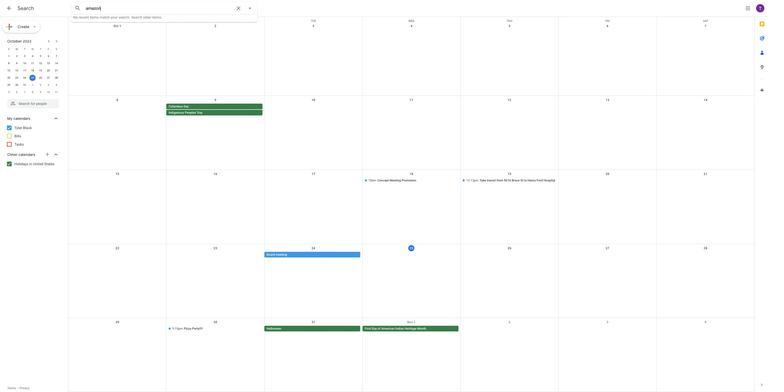Task type: locate. For each thing, give the bounding box(es) containing it.
8
[[8, 62, 10, 65], [32, 91, 33, 94], [117, 98, 118, 102]]

s right f
[[56, 48, 57, 50]]

1 vertical spatial 12
[[508, 98, 512, 102]]

19 down 12 element
[[39, 69, 42, 72]]

31 up halloween button
[[312, 321, 315, 324]]

nov 1
[[408, 321, 416, 324]]

bills
[[14, 134, 21, 138]]

18 down 11 element at top
[[31, 69, 34, 72]]

15
[[7, 69, 10, 72], [116, 172, 119, 176]]

29 element
[[6, 82, 12, 88]]

0 vertical spatial 6
[[607, 24, 609, 28]]

halloween button
[[265, 326, 361, 332]]

row containing sun
[[68, 17, 755, 23]]

board meeting
[[267, 253, 287, 257]]

28
[[55, 76, 58, 79], [704, 247, 708, 250]]

my calendars list
[[1, 124, 64, 149]]

11 element
[[30, 60, 36, 67]]

25 cell
[[29, 74, 37, 82]]

states
[[44, 162, 55, 166]]

take
[[480, 179, 486, 183]]

0 vertical spatial 5
[[509, 24, 511, 28]]

day inside 'first day of american indian heritage month' button
[[372, 327, 377, 331]]

0 vertical spatial 21
[[55, 69, 58, 72]]

0 vertical spatial 26
[[39, 76, 42, 79]]

0 vertical spatial 16
[[15, 69, 18, 72]]

items.
[[152, 15, 162, 19]]

Search text field
[[86, 6, 233, 11]]

1 s from the left
[[8, 48, 10, 50]]

0 horizontal spatial day
[[184, 105, 189, 108]]

2 horizontal spatial 11
[[410, 98, 414, 102]]

1 horizontal spatial 13
[[606, 98, 610, 102]]

18 up promotion
[[410, 172, 414, 176]]

5 down the 29 element at the left
[[8, 91, 10, 94]]

0 vertical spatial 13
[[47, 62, 50, 65]]

9 up columbus day button
[[215, 98, 216, 102]]

16
[[15, 69, 18, 72], [214, 172, 217, 176]]

1 vertical spatial 5
[[40, 55, 41, 58]]

–
[[17, 387, 19, 390]]

0 vertical spatial 30
[[15, 84, 18, 86]]

0 vertical spatial 24
[[23, 76, 26, 79]]

columbus day indigenous peoples' day
[[169, 105, 203, 115]]

0 vertical spatial 11
[[31, 62, 34, 65]]

1 horizontal spatial search
[[131, 15, 142, 19]]

transit
[[487, 179, 496, 183]]

29 for 1
[[7, 84, 10, 86]]

november 11 element
[[53, 89, 60, 95]]

0 vertical spatial 29
[[7, 84, 10, 86]]

0 horizontal spatial 21
[[55, 69, 58, 72]]

2 vertical spatial 10
[[312, 98, 315, 102]]

6
[[607, 24, 609, 28], [48, 55, 49, 58], [16, 91, 18, 94]]

0 horizontal spatial 29
[[7, 84, 10, 86]]

heritage
[[405, 327, 417, 331]]

20
[[47, 69, 50, 72], [606, 172, 610, 176]]

1 vertical spatial 24
[[312, 247, 315, 250]]

9 for october 2023
[[16, 62, 18, 65]]

1 vertical spatial 19
[[508, 172, 512, 176]]

5 inside grid
[[509, 24, 511, 28]]

7 up the 14 element
[[56, 55, 57, 58]]

7 down sat
[[705, 24, 707, 28]]

1 horizontal spatial 27
[[606, 247, 610, 250]]

0 vertical spatial 20
[[47, 69, 50, 72]]

search older items. link
[[131, 15, 162, 19]]

16 element
[[14, 68, 20, 74]]

0 horizontal spatial 9
[[16, 62, 18, 65]]

8 inside grid
[[117, 98, 118, 102]]

t left f
[[40, 48, 41, 50]]

6 down 30 'element'
[[16, 91, 18, 94]]

columbus
[[169, 105, 183, 108]]

promotion
[[402, 179, 417, 183]]

20 inside grid
[[47, 69, 50, 72]]

12:13pm
[[467, 179, 479, 183]]

23
[[15, 76, 18, 79], [214, 247, 217, 250]]

s left m
[[8, 48, 10, 50]]

day
[[184, 105, 189, 108], [197, 111, 203, 115], [372, 327, 377, 331]]

24 up board meeting button
[[312, 247, 315, 250]]

first day of american indian heritage month button
[[363, 326, 459, 332]]

0 horizontal spatial 12
[[39, 62, 42, 65]]

2 horizontal spatial 6
[[607, 24, 609, 28]]

november 9 element
[[37, 89, 44, 95]]

month
[[418, 327, 427, 331]]

from
[[497, 179, 503, 183]]

1 vertical spatial 27
[[606, 247, 610, 250]]

31 element
[[22, 82, 28, 88]]

0 horizontal spatial 31
[[23, 84, 26, 86]]

23 inside row group
[[15, 76, 18, 79]]

1 horizontal spatial 31
[[312, 321, 315, 324]]

1 vertical spatial 13
[[606, 98, 610, 102]]

1 vertical spatial 6
[[48, 55, 49, 58]]

0 horizontal spatial 6
[[16, 91, 18, 94]]

0 horizontal spatial 17
[[23, 69, 26, 72]]

12
[[39, 62, 42, 65], [508, 98, 512, 102]]

0 horizontal spatial 27
[[47, 76, 50, 79]]

0 vertical spatial 12
[[39, 62, 42, 65]]

older
[[143, 15, 151, 19]]

2 s from the left
[[56, 48, 57, 50]]

1 vertical spatial day
[[197, 111, 203, 115]]

19 up 12:13pm take transit from 9616 brace st to henry ford hospital
[[508, 172, 512, 176]]

2 horizontal spatial 5
[[509, 24, 511, 28]]

13 inside the october 2023 grid
[[47, 62, 50, 65]]

9 up '16' element
[[16, 62, 18, 65]]

25, today element
[[30, 75, 36, 81]]

st
[[521, 179, 524, 183]]

26 inside the october 2023 grid
[[39, 76, 42, 79]]

8 for sun
[[117, 98, 118, 102]]

november 2 element
[[37, 82, 44, 88]]

22
[[7, 76, 10, 79], [116, 247, 119, 250]]

meeting
[[276, 253, 287, 257]]

black
[[23, 126, 32, 130]]

pizza
[[184, 327, 191, 331]]

26 element
[[37, 75, 44, 81]]

2 t from the left
[[40, 48, 41, 50]]

0 horizontal spatial 28
[[55, 76, 58, 79]]

10am
[[369, 179, 377, 183]]

5 inside "element"
[[8, 91, 10, 94]]

1 vertical spatial 22
[[116, 247, 119, 250]]

holidays in united states
[[14, 162, 55, 166]]

None search field
[[71, 2, 258, 22], [0, 97, 64, 108], [71, 2, 258, 22]]

7 for oct 1
[[705, 24, 707, 28]]

october 2023
[[7, 39, 31, 44]]

12 for sun
[[508, 98, 512, 102]]

holidays
[[14, 162, 28, 166]]

terms
[[7, 387, 16, 390]]

5 for 1
[[40, 55, 41, 58]]

29
[[7, 84, 10, 86], [116, 321, 119, 324]]

24 inside the october 2023 grid
[[23, 76, 26, 79]]

1 vertical spatial 28
[[704, 247, 708, 250]]

5:15pm pizza party!!!!
[[172, 327, 203, 331]]

day left of
[[372, 327, 377, 331]]

day up 'peoples''
[[184, 105, 189, 108]]

0 vertical spatial 17
[[23, 69, 26, 72]]

1 vertical spatial 26
[[508, 247, 512, 250]]

day for first
[[372, 327, 377, 331]]

30 for 1
[[15, 84, 18, 86]]

0 horizontal spatial search
[[18, 5, 34, 12]]

1 horizontal spatial 24
[[312, 247, 315, 250]]

t left w
[[24, 48, 25, 50]]

9
[[16, 62, 18, 65], [40, 91, 41, 94], [215, 98, 216, 102]]

grid
[[68, 17, 755, 393]]

1 vertical spatial 14
[[704, 98, 708, 102]]

14
[[55, 62, 58, 65], [704, 98, 708, 102]]

Search for people text field
[[10, 99, 56, 108]]

oct
[[114, 24, 119, 28]]

0 horizontal spatial 7
[[24, 91, 25, 94]]

0 horizontal spatial 16
[[15, 69, 18, 72]]

5 down the 'thu'
[[509, 24, 511, 28]]

8 for october 2023
[[8, 62, 10, 65]]

calendars for other calendars
[[18, 153, 35, 157]]

create
[[18, 25, 29, 29]]

cell
[[68, 104, 166, 116], [166, 104, 265, 116], [265, 104, 363, 116], [363, 104, 461, 116], [461, 104, 559, 116], [559, 104, 657, 116], [657, 104, 755, 116], [68, 178, 166, 184], [265, 178, 363, 184], [559, 178, 657, 184], [68, 252, 166, 258], [166, 252, 265, 258], [363, 252, 461, 258], [461, 252, 559, 258], [559, 252, 657, 258], [68, 326, 166, 332], [461, 326, 559, 332], [559, 326, 657, 332]]

1 vertical spatial 8
[[32, 91, 33, 94]]

0 vertical spatial 9
[[16, 62, 18, 65]]

day right 'peoples''
[[197, 111, 203, 115]]

match
[[100, 15, 110, 19]]

tasks
[[14, 142, 24, 147]]

2 horizontal spatial 8
[[117, 98, 118, 102]]

30 inside 'element'
[[15, 84, 18, 86]]

0 horizontal spatial t
[[24, 48, 25, 50]]

19
[[39, 69, 42, 72], [508, 172, 512, 176]]

row containing 1
[[5, 53, 60, 60]]

november 7 element
[[22, 89, 28, 95]]

4 inside 'element'
[[56, 84, 57, 86]]

0 horizontal spatial 11
[[31, 62, 34, 65]]

0 vertical spatial 22
[[7, 76, 10, 79]]

1 vertical spatial 23
[[214, 247, 217, 250]]

row
[[68, 17, 755, 23], [68, 22, 755, 96], [5, 45, 60, 53], [5, 53, 60, 60], [5, 60, 60, 67], [5, 67, 60, 74], [5, 74, 60, 82], [5, 82, 60, 89], [5, 89, 60, 96], [68, 96, 755, 170], [68, 170, 755, 244], [68, 244, 755, 318], [68, 318, 755, 393]]

columbus day button
[[167, 104, 263, 109]]

2 vertical spatial 9
[[215, 98, 216, 102]]

1 horizontal spatial 14
[[704, 98, 708, 102]]

in
[[29, 162, 32, 166]]

calendars up tyler black on the left
[[13, 116, 30, 121]]

0 vertical spatial 8
[[8, 62, 10, 65]]

16 inside row group
[[15, 69, 18, 72]]

28 inside the october 2023 grid
[[55, 76, 58, 79]]

14 for sun
[[704, 98, 708, 102]]

31 inside grid
[[312, 321, 315, 324]]

november 1 element
[[30, 82, 36, 88]]

0 horizontal spatial 18
[[31, 69, 34, 72]]

1 vertical spatial 31
[[312, 321, 315, 324]]

no recent items match your search. search older items.
[[73, 15, 162, 19]]

31
[[23, 84, 26, 86], [312, 321, 315, 324]]

1 horizontal spatial 26
[[508, 247, 512, 250]]

peoples'
[[185, 111, 197, 115]]

24 down 17 element
[[23, 76, 26, 79]]

0 horizontal spatial 20
[[47, 69, 50, 72]]

thu
[[507, 19, 513, 23]]

11
[[31, 62, 34, 65], [55, 91, 58, 94], [410, 98, 414, 102]]

t
[[24, 48, 25, 50], [40, 48, 41, 50]]

tab list
[[755, 17, 770, 378]]

0 vertical spatial 18
[[31, 69, 34, 72]]

other calendars
[[7, 153, 35, 157]]

27 element
[[45, 75, 52, 81]]

9 down november 2 element
[[40, 91, 41, 94]]

0 vertical spatial 7
[[705, 24, 707, 28]]

0 vertical spatial 31
[[23, 84, 26, 86]]

31 inside row group
[[23, 84, 26, 86]]

10
[[23, 62, 26, 65], [47, 91, 50, 94], [312, 98, 315, 102]]

oct 1
[[114, 24, 121, 28]]

6 down f
[[48, 55, 49, 58]]

14 for october 2023
[[55, 62, 58, 65]]

5 up 12 element
[[40, 55, 41, 58]]

6 down fri
[[607, 24, 609, 28]]

party!!!!
[[192, 327, 203, 331]]

indigenous peoples' day button
[[167, 110, 263, 116]]

6 for oct 1
[[607, 24, 609, 28]]

calendars up the in
[[18, 153, 35, 157]]

2 horizontal spatial 9
[[215, 98, 216, 102]]

0 horizontal spatial 8
[[8, 62, 10, 65]]

1 horizontal spatial 28
[[704, 247, 708, 250]]

0 horizontal spatial 23
[[15, 76, 18, 79]]

1 horizontal spatial 25
[[410, 247, 414, 250]]

2
[[215, 24, 216, 28], [16, 55, 18, 58], [40, 84, 41, 86], [509, 321, 511, 324]]

row group
[[5, 53, 60, 96]]

tue
[[311, 19, 316, 23]]

0 vertical spatial 23
[[15, 76, 18, 79]]

1 vertical spatial 10
[[47, 91, 50, 94]]

5
[[509, 24, 511, 28], [40, 55, 41, 58], [8, 91, 10, 94]]

s
[[8, 48, 10, 50], [56, 48, 57, 50]]

items
[[90, 15, 99, 19]]

29 inside the 29 element
[[7, 84, 10, 86]]

7 down 31 element
[[24, 91, 25, 94]]

1 horizontal spatial 6
[[48, 55, 49, 58]]

0 vertical spatial 19
[[39, 69, 42, 72]]

0 vertical spatial 27
[[47, 76, 50, 79]]

1 horizontal spatial 17
[[312, 172, 315, 176]]

search heading
[[18, 5, 34, 12]]

search image
[[73, 3, 83, 13]]

9 for sun
[[215, 98, 216, 102]]

1 vertical spatial 11
[[55, 91, 58, 94]]

november 4 element
[[53, 82, 60, 88]]

1 horizontal spatial 21
[[704, 172, 708, 176]]

concept
[[378, 179, 389, 183]]

1 horizontal spatial t
[[40, 48, 41, 50]]

go back image
[[6, 5, 12, 11]]

0 vertical spatial calendars
[[13, 116, 30, 121]]

18
[[31, 69, 34, 72], [410, 172, 414, 176]]

1 horizontal spatial 30
[[214, 321, 217, 324]]

0 horizontal spatial 30
[[15, 84, 18, 86]]

search left the older
[[131, 15, 142, 19]]

31 down 24 element
[[23, 84, 26, 86]]

18 inside the 18 element
[[31, 69, 34, 72]]

2 vertical spatial 6
[[16, 91, 18, 94]]

1 horizontal spatial 7
[[56, 55, 57, 58]]

2 vertical spatial 11
[[410, 98, 414, 102]]

1 horizontal spatial s
[[56, 48, 57, 50]]

14 inside row group
[[55, 62, 58, 65]]

2 horizontal spatial day
[[372, 327, 377, 331]]

1 horizontal spatial 9
[[40, 91, 41, 94]]

10am concept meeting promotion
[[369, 179, 417, 183]]

24
[[23, 76, 26, 79], [312, 247, 315, 250]]

1 horizontal spatial 22
[[116, 247, 119, 250]]

1 vertical spatial 7
[[56, 55, 57, 58]]

0 horizontal spatial 19
[[39, 69, 42, 72]]

my calendars
[[7, 116, 30, 121]]

1 horizontal spatial 5
[[40, 55, 41, 58]]

clear search image
[[234, 3, 244, 13]]

0 vertical spatial day
[[184, 105, 189, 108]]

26
[[39, 76, 42, 79], [508, 247, 512, 250]]

row containing 5
[[5, 89, 60, 96]]

no
[[73, 15, 78, 19]]

search
[[18, 5, 34, 12], [131, 15, 142, 19]]

search right go back image
[[18, 5, 34, 12]]

1 vertical spatial 16
[[214, 172, 217, 176]]

1 horizontal spatial 16
[[214, 172, 217, 176]]

12 inside the october 2023 grid
[[39, 62, 42, 65]]

0 horizontal spatial 10
[[23, 62, 26, 65]]

nov
[[408, 321, 413, 324]]

0 horizontal spatial 14
[[55, 62, 58, 65]]



Task type: vqa. For each thing, say whether or not it's contained in the screenshot.
Other
yes



Task type: describe. For each thing, give the bounding box(es) containing it.
21 inside the october 2023 grid
[[55, 69, 58, 72]]

1 horizontal spatial 10
[[47, 91, 50, 94]]

october
[[7, 39, 22, 44]]

1 horizontal spatial 11
[[55, 91, 58, 94]]

1 t from the left
[[24, 48, 25, 50]]

1 vertical spatial search
[[131, 15, 142, 19]]

2 vertical spatial 7
[[24, 91, 25, 94]]

create button
[[2, 21, 40, 33]]

17 inside 17 element
[[23, 69, 26, 72]]

indigenous
[[169, 111, 184, 115]]

other calendars button
[[1, 151, 64, 159]]

28 element
[[53, 75, 60, 81]]

1 vertical spatial 18
[[410, 172, 414, 176]]

20 element
[[45, 68, 52, 74]]

29 for nov 1
[[116, 321, 119, 324]]

30 for nov 1
[[214, 321, 217, 324]]

search options image
[[245, 3, 255, 13]]

23 element
[[14, 75, 20, 81]]

to
[[524, 179, 527, 183]]

22 inside row group
[[7, 76, 10, 79]]

sat
[[704, 19, 709, 23]]

11 for sun
[[410, 98, 414, 102]]

15 inside grid
[[116, 172, 119, 176]]

5:15pm
[[172, 327, 183, 331]]

board
[[267, 253, 275, 257]]

13 element
[[45, 60, 52, 67]]

31 for nov 1
[[312, 321, 315, 324]]

f
[[48, 48, 49, 50]]

privacy
[[19, 387, 29, 390]]

halloween
[[267, 327, 281, 331]]

mon
[[212, 19, 219, 23]]

other
[[7, 153, 18, 157]]

your
[[111, 15, 118, 19]]

1 vertical spatial 17
[[312, 172, 315, 176]]

1 right nov
[[414, 321, 416, 324]]

tyler
[[14, 126, 22, 130]]

8 inside the "november 8" element
[[32, 91, 33, 94]]

17 element
[[22, 68, 28, 74]]

21 element
[[53, 68, 60, 74]]

7 for 1
[[56, 55, 57, 58]]

19 inside grid
[[508, 172, 512, 176]]

9616
[[504, 179, 511, 183]]

16 inside grid
[[214, 172, 217, 176]]

19 element
[[37, 68, 44, 74]]

15 element
[[6, 68, 12, 74]]

first
[[365, 327, 371, 331]]

14 element
[[53, 60, 60, 67]]

row containing s
[[5, 45, 60, 53]]

first day of american indian heritage month
[[365, 327, 427, 331]]

30 element
[[14, 82, 20, 88]]

none search field search for people
[[0, 97, 64, 108]]

5 for oct 1
[[509, 24, 511, 28]]

november 10 element
[[45, 89, 52, 95]]

18 element
[[30, 68, 36, 74]]

12 element
[[37, 60, 44, 67]]

add other calendars image
[[45, 152, 50, 157]]

november 8 element
[[30, 89, 36, 95]]

w
[[31, 48, 34, 50]]

wed
[[409, 19, 415, 23]]

recent
[[79, 15, 89, 19]]

tyler black
[[14, 126, 32, 130]]

row group containing 1
[[5, 53, 60, 96]]

1 up 15 element
[[8, 55, 10, 58]]

1 down 25, today element
[[32, 84, 33, 86]]

0 vertical spatial search
[[18, 5, 34, 12]]

13 for october 2023
[[47, 62, 50, 65]]

meeting
[[390, 179, 401, 183]]

indian
[[396, 327, 404, 331]]

november 6 element
[[14, 89, 20, 95]]

ford
[[537, 179, 543, 183]]

25 inside cell
[[31, 76, 34, 79]]

my
[[7, 116, 12, 121]]

board meeting button
[[265, 252, 361, 258]]

10 for sun
[[312, 98, 315, 102]]

1 right oct
[[119, 24, 121, 28]]

terms link
[[7, 387, 16, 390]]

6 for 1
[[48, 55, 49, 58]]

22 element
[[6, 75, 12, 81]]

search.
[[119, 15, 130, 19]]

privacy link
[[19, 387, 29, 390]]

22 inside grid
[[116, 247, 119, 250]]

11 for october 2023
[[31, 62, 34, 65]]

cell containing columbus day
[[166, 104, 265, 116]]

m
[[16, 48, 18, 50]]

sun
[[115, 19, 120, 23]]

november 3 element
[[45, 82, 52, 88]]

day for columbus
[[184, 105, 189, 108]]

10 for october 2023
[[23, 62, 26, 65]]

united
[[33, 162, 43, 166]]

row containing oct 1
[[68, 22, 755, 96]]

9 inside 'element'
[[40, 91, 41, 94]]

6 inside november 6 element
[[16, 91, 18, 94]]

2023
[[23, 39, 31, 44]]

terms – privacy
[[7, 387, 29, 390]]

31 for 1
[[23, 84, 26, 86]]

of
[[378, 327, 381, 331]]

12:13pm take transit from 9616 brace st to henry ford hospital
[[467, 179, 556, 183]]

calendars for my calendars
[[13, 116, 30, 121]]

10 element
[[22, 60, 28, 67]]

november 5 element
[[6, 89, 12, 95]]

october 2023 grid
[[5, 45, 60, 96]]

henry
[[528, 179, 536, 183]]

1 vertical spatial 25
[[410, 247, 414, 250]]

my calendars button
[[1, 115, 64, 123]]

grid containing oct 1
[[68, 17, 755, 393]]

27 inside the october 2023 grid
[[47, 76, 50, 79]]

1 horizontal spatial 20
[[606, 172, 610, 176]]

15 inside row group
[[7, 69, 10, 72]]

hospital
[[544, 179, 556, 183]]

brace
[[512, 179, 520, 183]]

19 inside row group
[[39, 69, 42, 72]]

fri
[[606, 19, 610, 23]]

12 for october 2023
[[39, 62, 42, 65]]

24 element
[[22, 75, 28, 81]]

american
[[382, 327, 395, 331]]

13 for sun
[[606, 98, 610, 102]]

1 horizontal spatial 23
[[214, 247, 217, 250]]



